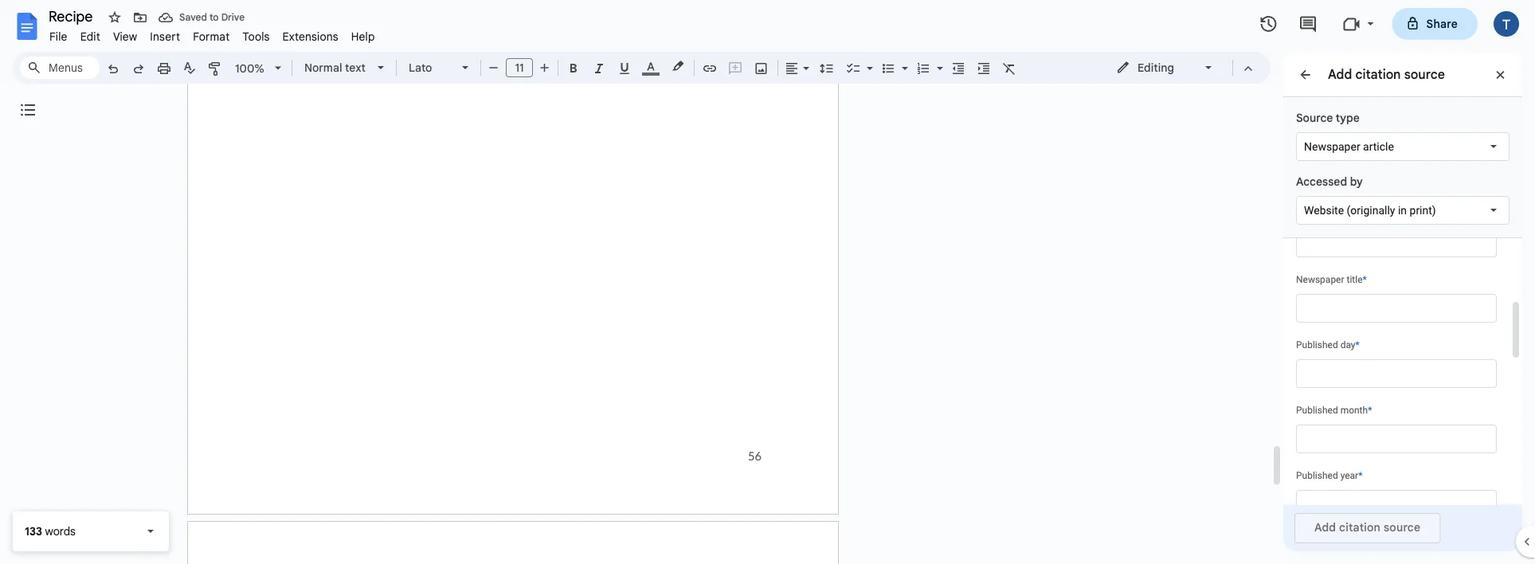 Task type: locate. For each thing, give the bounding box(es) containing it.
file menu item
[[43, 27, 74, 46]]

published
[[1297, 340, 1339, 351], [1297, 405, 1339, 416], [1297, 470, 1339, 481]]

source down published year (recommended) text box
[[1384, 520, 1421, 534]]

newspaper for newspaper title *
[[1297, 274, 1345, 285]]

0 vertical spatial newspaper
[[1305, 140, 1361, 153]]

source type
[[1297, 111, 1360, 125]]

saved to drive
[[179, 12, 245, 24]]

* up published year (recommended) text box
[[1359, 470, 1363, 481]]

newspaper inside option
[[1305, 140, 1361, 153]]

citation up type
[[1356, 66, 1402, 82]]

2 vertical spatial published
[[1297, 470, 1339, 481]]

citation down published year (recommended) text box
[[1340, 520, 1381, 534]]

type
[[1336, 111, 1360, 125]]

title
[[1347, 274, 1363, 285]]

published for published year
[[1297, 470, 1339, 481]]

add citation source button
[[1295, 513, 1441, 544]]

(originally
[[1347, 204, 1396, 217]]

* up published month (recommended) text box
[[1369, 405, 1373, 416]]

0 vertical spatial add
[[1329, 66, 1353, 82]]

published left year
[[1297, 470, 1339, 481]]

styles list. normal text selected. option
[[304, 57, 368, 79]]

add inside button
[[1315, 520, 1337, 534]]

1 vertical spatial add citation source
[[1315, 520, 1421, 534]]

year
[[1341, 470, 1359, 481]]

1 vertical spatial newspaper
[[1297, 274, 1345, 285]]

mode and view toolbar
[[1105, 52, 1262, 84]]

*
[[1363, 274, 1367, 285], [1356, 340, 1360, 351], [1369, 405, 1373, 416], [1359, 470, 1363, 481]]

share button
[[1393, 8, 1478, 40]]

menu bar
[[43, 21, 381, 47]]

* up newspaper title (recommended) 'text box'
[[1363, 274, 1367, 285]]

newspaper
[[1305, 140, 1361, 153], [1297, 274, 1345, 285]]

menu bar containing file
[[43, 21, 381, 47]]

saved to drive button
[[155, 6, 249, 29]]

edit menu item
[[74, 27, 107, 46]]

format menu item
[[187, 27, 236, 46]]

1 vertical spatial published
[[1297, 405, 1339, 416]]

text
[[345, 61, 366, 75]]

words
[[45, 524, 76, 538]]

menu bar inside 'menu bar' banner
[[43, 21, 381, 47]]

0 vertical spatial citation
[[1356, 66, 1402, 82]]

133
[[25, 524, 42, 538]]

1 vertical spatial citation
[[1340, 520, 1381, 534]]

source down share button
[[1405, 66, 1446, 82]]

add citation source down published year (recommended) text box
[[1315, 520, 1421, 534]]

source
[[1405, 66, 1446, 82], [1384, 520, 1421, 534]]

3 published from the top
[[1297, 470, 1339, 481]]

add citation source application
[[0, 0, 1536, 564]]

Zoom field
[[229, 57, 289, 81]]

133 words
[[25, 524, 76, 538]]

1 vertical spatial add
[[1315, 520, 1337, 534]]

2 published from the top
[[1297, 405, 1339, 416]]

lato
[[409, 61, 432, 75]]

1 vertical spatial source
[[1384, 520, 1421, 534]]

citation
[[1356, 66, 1402, 82], [1340, 520, 1381, 534]]

help menu item
[[345, 27, 381, 46]]

Font size field
[[506, 58, 540, 78]]

add down published year *
[[1315, 520, 1337, 534]]

add citation source up type
[[1329, 66, 1446, 82]]

view menu item
[[107, 27, 144, 46]]

text color image
[[642, 57, 660, 76]]

newspaper left 'title'
[[1297, 274, 1345, 285]]

newspaper down source type
[[1305, 140, 1361, 153]]

add citation source inside add citation source button
[[1315, 520, 1421, 534]]

source
[[1297, 111, 1334, 125]]

* up published day (recommended) text box
[[1356, 340, 1360, 351]]

format
[[193, 29, 230, 43]]

Article title (recommended) text field
[[1297, 229, 1498, 257]]

add citation source
[[1329, 66, 1446, 82], [1315, 520, 1421, 534]]

published left the day
[[1297, 340, 1339, 351]]

highlight color image
[[669, 57, 687, 76]]

0 vertical spatial published
[[1297, 340, 1339, 351]]

saved
[[179, 12, 207, 24]]

Star checkbox
[[104, 6, 126, 29]]

file
[[49, 29, 67, 43]]

Newspaper title (recommended) text field
[[1297, 294, 1498, 323]]

add up type
[[1329, 66, 1353, 82]]

normal
[[304, 61, 342, 75]]

font list. lato selected. option
[[409, 57, 453, 79]]

1 published from the top
[[1297, 340, 1339, 351]]

published left month
[[1297, 405, 1339, 416]]

add
[[1329, 66, 1353, 82], [1315, 520, 1337, 534]]

checklist menu image
[[863, 57, 874, 63]]



Task type: vqa. For each thing, say whether or not it's contained in the screenshot.
h on the left top
no



Task type: describe. For each thing, give the bounding box(es) containing it.
insert image image
[[753, 57, 771, 79]]

month
[[1341, 405, 1369, 416]]

* for published day *
[[1356, 340, 1360, 351]]

published for published day
[[1297, 340, 1339, 351]]

to
[[210, 12, 219, 24]]

view
[[113, 29, 137, 43]]

accessed by
[[1297, 175, 1364, 188]]

article
[[1364, 140, 1395, 153]]

editing button
[[1105, 56, 1226, 80]]

Rename text field
[[43, 6, 102, 26]]

published for published month
[[1297, 405, 1339, 416]]

citation inside button
[[1340, 520, 1381, 534]]

newspaper article option
[[1305, 139, 1395, 155]]

editing
[[1138, 61, 1175, 75]]

line & paragraph spacing image
[[818, 57, 836, 79]]

0 vertical spatial source
[[1405, 66, 1446, 82]]

day
[[1341, 340, 1356, 351]]

by
[[1351, 175, 1364, 188]]

Zoom text field
[[231, 57, 269, 80]]

Published year (recommended) text field
[[1297, 490, 1498, 519]]

published month *
[[1297, 405, 1373, 416]]

extensions menu item
[[276, 27, 345, 46]]

drive
[[221, 12, 245, 24]]

website
[[1305, 204, 1345, 217]]

main toolbar
[[99, 0, 1023, 330]]

accessed
[[1297, 175, 1348, 188]]

help
[[351, 29, 375, 43]]

insert
[[150, 29, 180, 43]]

extensions
[[283, 29, 339, 43]]

menu bar banner
[[0, 0, 1536, 564]]

Menus field
[[20, 57, 100, 79]]

Published month (recommended) text field
[[1297, 425, 1498, 453]]

newspaper article
[[1305, 140, 1395, 153]]

published year *
[[1297, 470, 1363, 481]]

website (originally in print)
[[1305, 204, 1437, 217]]

normal text
[[304, 61, 366, 75]]

Font size text field
[[507, 58, 532, 77]]

website (originally in print) option
[[1305, 202, 1437, 218]]

insert menu item
[[144, 27, 187, 46]]

share
[[1427, 17, 1459, 31]]

in
[[1399, 204, 1408, 217]]

published day *
[[1297, 340, 1360, 351]]

* for published month *
[[1369, 405, 1373, 416]]

* for newspaper title *
[[1363, 274, 1367, 285]]

newspaper for newspaper article
[[1305, 140, 1361, 153]]

tools
[[243, 29, 270, 43]]

Published day (recommended) text field
[[1297, 359, 1498, 388]]

tools menu item
[[236, 27, 276, 46]]

edit
[[80, 29, 100, 43]]

0 vertical spatial add citation source
[[1329, 66, 1446, 82]]

* for published year *
[[1359, 470, 1363, 481]]

newspaper title *
[[1297, 274, 1367, 285]]

print)
[[1410, 204, 1437, 217]]

source inside button
[[1384, 520, 1421, 534]]



